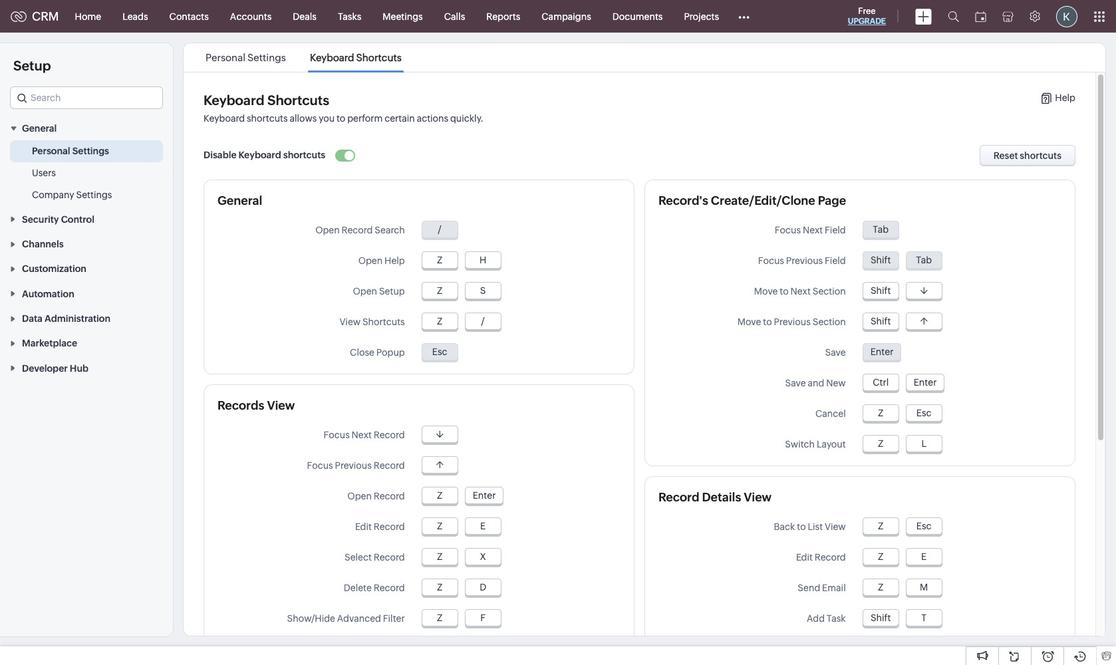 Task type: describe. For each thing, give the bounding box(es) containing it.
delete record
[[344, 583, 405, 594]]

0 vertical spatial next
[[791, 286, 811, 297]]

calendar image
[[976, 11, 987, 22]]

records
[[218, 399, 265, 413]]

record down 'open record'
[[374, 522, 405, 533]]

and
[[808, 378, 825, 389]]

customization
[[22, 264, 87, 274]]

move to next section
[[755, 286, 846, 297]]

save and new
[[786, 378, 846, 389]]

1 vertical spatial shortcuts
[[268, 93, 330, 108]]

reports link
[[476, 0, 531, 32]]

hub
[[70, 363, 89, 374]]

create menu image
[[916, 8, 933, 24]]

records view
[[218, 399, 295, 413]]

back
[[775, 522, 796, 533]]

section for move to next section
[[813, 286, 846, 297]]

personal settings link for keyboard shortcuts 'link'
[[204, 52, 288, 63]]

back to list view
[[775, 522, 846, 533]]

record down focus previous record
[[374, 491, 405, 502]]

d
[[480, 582, 487, 593]]

0 vertical spatial help
[[1056, 93, 1076, 103]]

reset
[[994, 150, 1019, 161]]

m
[[921, 582, 929, 593]]

cancel
[[816, 409, 846, 419]]

focus next record
[[324, 430, 405, 441]]

switch layout
[[786, 439, 846, 450]]

↓ for records view
[[436, 429, 444, 440]]

focus previous record
[[307, 461, 405, 471]]

switch
[[786, 439, 815, 450]]

projects link
[[674, 0, 730, 32]]

settings for personal settings link for users link
[[72, 146, 109, 157]]

home link
[[64, 0, 112, 32]]

show/hide
[[287, 614, 335, 624]]

view down open setup
[[340, 317, 361, 327]]

company
[[32, 190, 74, 201]]

channels
[[22, 239, 64, 250]]

general button
[[0, 116, 173, 141]]

search element
[[941, 0, 968, 33]]

free
[[859, 6, 876, 16]]

l
[[922, 439, 927, 449]]

record left details
[[659, 491, 700, 505]]

f
[[481, 613, 486, 624]]

upgrade
[[849, 17, 887, 26]]

security control
[[22, 214, 94, 225]]

crm link
[[11, 9, 59, 23]]

0 vertical spatial shortcuts
[[356, 52, 402, 63]]

esc for back to list view
[[917, 521, 932, 532]]

0 horizontal spatial setup
[[13, 58, 51, 73]]

security
[[22, 214, 59, 225]]

shift for add task
[[871, 613, 892, 624]]

1 vertical spatial previous
[[335, 461, 372, 471]]

control
[[61, 214, 94, 225]]

create/edit/clone
[[711, 194, 816, 208]]

send email
[[798, 583, 846, 594]]

quickly.
[[451, 113, 484, 124]]

layout
[[817, 439, 846, 450]]

record up filter
[[374, 583, 405, 594]]

email
[[823, 583, 846, 594]]

company settings
[[32, 190, 112, 201]]

open for open help
[[359, 256, 383, 266]]

reports
[[487, 11, 521, 22]]

record up focus previous record
[[374, 430, 405, 441]]

1 vertical spatial keyboard shortcuts
[[204, 93, 330, 108]]

t
[[922, 613, 927, 624]]

select
[[345, 552, 372, 563]]

campaigns link
[[531, 0, 602, 32]]

documents link
[[602, 0, 674, 32]]

disable
[[204, 150, 237, 160]]

disable keyboard shortcuts
[[204, 150, 326, 160]]

data administration
[[22, 314, 111, 324]]

list
[[808, 522, 823, 533]]

save
[[786, 378, 807, 389]]

developer hub button
[[0, 356, 173, 381]]

page
[[819, 194, 847, 208]]

developer hub
[[22, 363, 89, 374]]

enter for records view
[[473, 491, 496, 501]]

general region
[[0, 141, 173, 207]]

Search text field
[[11, 87, 162, 108]]

add
[[807, 614, 825, 624]]

logo image
[[11, 11, 27, 22]]

channels button
[[0, 231, 173, 256]]

record right select
[[374, 552, 405, 563]]

administration
[[45, 314, 111, 324]]

add task
[[807, 614, 846, 624]]

perform
[[348, 113, 383, 124]]

↓ for move to next section
[[921, 286, 928, 296]]

1 vertical spatial setup
[[379, 286, 405, 297]]

company settings link
[[32, 189, 112, 202]]

record up 'open record'
[[374, 461, 405, 471]]

general inside dropdown button
[[22, 123, 57, 134]]

section for move to previous section
[[813, 317, 846, 327]]

marketplace button
[[0, 331, 173, 356]]

enter for record's create/edit/clone page
[[914, 377, 937, 388]]

to for move to next section
[[780, 286, 789, 297]]

show/hide advanced filter
[[287, 614, 405, 624]]

leads link
[[112, 0, 159, 32]]

allows
[[290, 113, 317, 124]]

view right records
[[267, 399, 295, 413]]

to for move to previous section
[[764, 317, 773, 327]]

customization button
[[0, 256, 173, 281]]

tasks link
[[327, 0, 372, 32]]

view shortcuts
[[340, 317, 405, 327]]

automation
[[22, 289, 74, 299]]

0 vertical spatial edit
[[355, 522, 372, 533]]

deals link
[[282, 0, 327, 32]]

0 horizontal spatial help
[[385, 256, 405, 266]]



Task type: locate. For each thing, give the bounding box(es) containing it.
crm
[[32, 9, 59, 23]]

settings
[[248, 52, 286, 63], [72, 146, 109, 157], [76, 190, 112, 201]]

0 vertical spatial open
[[359, 256, 383, 266]]

2 vertical spatial settings
[[76, 190, 112, 201]]

x
[[480, 552, 486, 562]]

2 vertical spatial open
[[348, 491, 372, 502]]

settings down general dropdown button
[[72, 146, 109, 157]]

0 horizontal spatial general
[[22, 123, 57, 134]]

2 vertical spatial shift
[[871, 613, 892, 624]]

↓
[[921, 286, 928, 296], [436, 429, 444, 440]]

1 esc from the top
[[917, 408, 932, 419]]

0 horizontal spatial personal
[[32, 146, 70, 157]]

to left list
[[798, 522, 807, 533]]

developer
[[22, 363, 68, 374]]

0 vertical spatial setup
[[13, 58, 51, 73]]

to for back to list view
[[798, 522, 807, 533]]

shortcuts
[[247, 113, 288, 124], [283, 150, 326, 160], [1021, 150, 1062, 161]]

data administration button
[[0, 306, 173, 331]]

settings inside list
[[248, 52, 286, 63]]

1 horizontal spatial edit
[[797, 552, 813, 563]]

settings for company settings link
[[76, 190, 112, 201]]

personal settings link down the accounts link
[[204, 52, 288, 63]]

0 vertical spatial personal
[[206, 52, 246, 63]]

1 horizontal spatial enter
[[914, 377, 937, 388]]

personal settings down the accounts link
[[206, 52, 286, 63]]

general
[[22, 123, 57, 134], [218, 194, 262, 208]]

0 vertical spatial shift
[[871, 286, 892, 296]]

keyboard shortcuts allows you to perform certain actions quickly.
[[204, 113, 484, 124]]

view right details
[[744, 491, 772, 505]]

advanced
[[337, 614, 381, 624]]

1 vertical spatial open
[[353, 286, 377, 297]]

Other Modules field
[[730, 6, 759, 27]]

shift for move to next section
[[871, 286, 892, 296]]

new
[[827, 378, 846, 389]]

to right you
[[337, 113, 346, 124]]

esc for cancel
[[917, 408, 932, 419]]

personal inside list
[[206, 52, 246, 63]]

↑
[[921, 316, 928, 327], [436, 460, 444, 471]]

list
[[194, 43, 414, 72]]

1 horizontal spatial edit record
[[797, 552, 846, 563]]

section down move to next section
[[813, 317, 846, 327]]

0 vertical spatial previous
[[774, 317, 811, 327]]

0 vertical spatial personal settings
[[206, 52, 286, 63]]

certain
[[385, 113, 415, 124]]

record
[[374, 430, 405, 441], [374, 461, 405, 471], [659, 491, 700, 505], [374, 491, 405, 502], [374, 522, 405, 533], [374, 552, 405, 563], [815, 552, 846, 563], [374, 583, 405, 594]]

projects
[[685, 11, 720, 22]]

open for open setup
[[353, 286, 377, 297]]

to down move to next section
[[764, 317, 773, 327]]

setup
[[13, 58, 51, 73], [379, 286, 405, 297]]

1 horizontal spatial e
[[922, 552, 927, 562]]

previous down move to next section
[[774, 317, 811, 327]]

focus up focus previous record
[[324, 430, 350, 441]]

1 vertical spatial personal
[[32, 146, 70, 157]]

setup down open help
[[379, 286, 405, 297]]

None field
[[10, 87, 163, 109]]

list containing personal settings
[[194, 43, 414, 72]]

0 horizontal spatial enter
[[473, 491, 496, 501]]

profile element
[[1049, 0, 1086, 32]]

↑ for focus previous record
[[436, 460, 444, 471]]

personal settings link inside list
[[204, 52, 288, 63]]

e
[[481, 521, 486, 532], [922, 552, 927, 562]]

0 vertical spatial focus
[[324, 430, 350, 441]]

shortcuts inside button
[[1021, 150, 1062, 161]]

1 vertical spatial edit
[[797, 552, 813, 563]]

1 horizontal spatial next
[[791, 286, 811, 297]]

1 vertical spatial next
[[352, 430, 372, 441]]

0 vertical spatial e
[[481, 521, 486, 532]]

1 vertical spatial help
[[385, 256, 405, 266]]

1 shift from the top
[[871, 286, 892, 296]]

personal settings link
[[204, 52, 288, 63], [32, 145, 109, 158]]

edit
[[355, 522, 372, 533], [797, 552, 813, 563]]

personal settings down general dropdown button
[[32, 146, 109, 157]]

1 horizontal spatial personal
[[206, 52, 246, 63]]

open for open record
[[348, 491, 372, 502]]

tasks
[[338, 11, 362, 22]]

accounts link
[[220, 0, 282, 32]]

meetings link
[[372, 0, 434, 32]]

0 vertical spatial personal settings link
[[204, 52, 288, 63]]

personal settings link for users link
[[32, 145, 109, 158]]

1 horizontal spatial ↓
[[921, 286, 928, 296]]

move up move to previous section
[[755, 286, 778, 297]]

setup down crm link at the top left
[[13, 58, 51, 73]]

to up move to previous section
[[780, 286, 789, 297]]

next up move to previous section
[[791, 286, 811, 297]]

personal up users link
[[32, 146, 70, 157]]

1 vertical spatial personal settings
[[32, 146, 109, 157]]

general up users link
[[22, 123, 57, 134]]

send
[[798, 583, 821, 594]]

move for move to next section
[[755, 286, 778, 297]]

settings up the security control dropdown button
[[76, 190, 112, 201]]

0 horizontal spatial next
[[352, 430, 372, 441]]

search image
[[949, 11, 960, 22]]

1 horizontal spatial personal settings link
[[204, 52, 288, 63]]

2 vertical spatial shortcuts
[[363, 317, 405, 327]]

open setup
[[353, 286, 405, 297]]

keyboard
[[310, 52, 354, 63], [204, 93, 265, 108], [204, 113, 245, 124], [239, 150, 281, 160]]

profile image
[[1057, 6, 1078, 27]]

esc up l
[[917, 408, 932, 419]]

edit record down 'open record'
[[355, 522, 405, 533]]

0 horizontal spatial edit
[[355, 522, 372, 533]]

shortcuts for keyboard
[[247, 113, 288, 124]]

view right list
[[825, 522, 846, 533]]

shortcuts down meetings link
[[356, 52, 402, 63]]

1 horizontal spatial help
[[1056, 93, 1076, 103]]

enter right the ctrl
[[914, 377, 937, 388]]

0 horizontal spatial ↓
[[436, 429, 444, 440]]

leads
[[123, 11, 148, 22]]

1 horizontal spatial previous
[[774, 317, 811, 327]]

focus
[[324, 430, 350, 441], [307, 461, 333, 471]]

shift for move to previous section
[[871, 316, 892, 327]]

create menu element
[[908, 0, 941, 32]]

next up focus previous record
[[352, 430, 372, 441]]

keyboard shortcuts down tasks
[[310, 52, 402, 63]]

1 section from the top
[[813, 286, 846, 297]]

meetings
[[383, 11, 423, 22]]

actions
[[417, 113, 449, 124]]

general down disable
[[218, 194, 262, 208]]

1 vertical spatial e
[[922, 552, 927, 562]]

0 horizontal spatial e
[[481, 521, 486, 532]]

open up open setup
[[359, 256, 383, 266]]

task
[[827, 614, 846, 624]]

0 vertical spatial esc
[[917, 408, 932, 419]]

1 vertical spatial esc
[[917, 521, 932, 532]]

0 vertical spatial section
[[813, 286, 846, 297]]

/
[[482, 316, 485, 327]]

0 horizontal spatial personal settings link
[[32, 145, 109, 158]]

open record
[[348, 491, 405, 502]]

0 vertical spatial keyboard shortcuts
[[310, 52, 402, 63]]

campaigns
[[542, 11, 592, 22]]

personal down the accounts link
[[206, 52, 246, 63]]

0 horizontal spatial edit record
[[355, 522, 405, 533]]

1 horizontal spatial general
[[218, 194, 262, 208]]

1 vertical spatial move
[[738, 317, 762, 327]]

accounts
[[230, 11, 272, 22]]

calls
[[444, 11, 465, 22]]

data
[[22, 314, 43, 324]]

0 vertical spatial ↑
[[921, 316, 928, 327]]

move for move to previous section
[[738, 317, 762, 327]]

users link
[[32, 167, 56, 180]]

h
[[480, 255, 487, 266]]

contacts link
[[159, 0, 220, 32]]

0 vertical spatial move
[[755, 286, 778, 297]]

0 horizontal spatial ↑
[[436, 460, 444, 471]]

record up email
[[815, 552, 846, 563]]

open up view shortcuts
[[353, 286, 377, 297]]

s
[[480, 286, 486, 296]]

↑ for shift
[[921, 316, 928, 327]]

1 horizontal spatial personal settings
[[206, 52, 286, 63]]

shortcuts down open setup
[[363, 317, 405, 327]]

2 shift from the top
[[871, 316, 892, 327]]

open
[[359, 256, 383, 266], [353, 286, 377, 297], [348, 491, 372, 502]]

record's
[[659, 194, 709, 208]]

move down move to next section
[[738, 317, 762, 327]]

1 vertical spatial edit record
[[797, 552, 846, 563]]

previous down focus next record
[[335, 461, 372, 471]]

previous
[[774, 317, 811, 327], [335, 461, 372, 471]]

1 vertical spatial section
[[813, 317, 846, 327]]

record's create/edit/clone page
[[659, 194, 847, 208]]

reset shortcuts button
[[980, 145, 1076, 166]]

1 vertical spatial ↑
[[436, 460, 444, 471]]

keyboard shortcuts link
[[308, 52, 404, 63]]

0 vertical spatial general
[[22, 123, 57, 134]]

z
[[437, 255, 443, 266], [437, 286, 443, 296], [437, 316, 443, 327], [879, 408, 884, 419], [879, 439, 884, 449], [437, 491, 443, 501], [437, 521, 443, 532], [879, 521, 884, 532], [437, 552, 443, 562], [879, 552, 884, 562], [437, 582, 443, 593], [879, 582, 884, 593], [437, 613, 443, 624]]

shortcuts left allows
[[247, 113, 288, 124]]

enter
[[914, 377, 937, 388], [473, 491, 496, 501]]

you
[[319, 113, 335, 124]]

shortcuts for reset
[[1021, 150, 1062, 161]]

shortcuts right reset
[[1021, 150, 1062, 161]]

0 horizontal spatial previous
[[335, 461, 372, 471]]

focus for focus previous record
[[307, 461, 333, 471]]

focus down focus next record
[[307, 461, 333, 471]]

1 vertical spatial personal settings link
[[32, 145, 109, 158]]

help
[[1056, 93, 1076, 103], [385, 256, 405, 266]]

automation button
[[0, 281, 173, 306]]

e up x
[[481, 521, 486, 532]]

section up move to previous section
[[813, 286, 846, 297]]

documents
[[613, 11, 663, 22]]

open down focus previous record
[[348, 491, 372, 502]]

shortcuts down allows
[[283, 150, 326, 160]]

0 vertical spatial settings
[[248, 52, 286, 63]]

1 vertical spatial enter
[[473, 491, 496, 501]]

contacts
[[169, 11, 209, 22]]

1 horizontal spatial setup
[[379, 286, 405, 297]]

enter up x
[[473, 491, 496, 501]]

move
[[755, 286, 778, 297], [738, 317, 762, 327]]

3 shift from the top
[[871, 613, 892, 624]]

personal settings inside general "region"
[[32, 146, 109, 157]]

1 vertical spatial shift
[[871, 316, 892, 327]]

personal settings
[[206, 52, 286, 63], [32, 146, 109, 157]]

0 vertical spatial ↓
[[921, 286, 928, 296]]

esc up m
[[917, 521, 932, 532]]

focus for focus next record
[[324, 430, 350, 441]]

record details view
[[659, 491, 772, 505]]

edit record up send email
[[797, 552, 846, 563]]

1 vertical spatial ↓
[[436, 429, 444, 440]]

2 section from the top
[[813, 317, 846, 327]]

0 horizontal spatial personal settings
[[32, 146, 109, 157]]

shortcuts up allows
[[268, 93, 330, 108]]

to
[[337, 113, 346, 124], [780, 286, 789, 297], [764, 317, 773, 327], [798, 522, 807, 533]]

ctrl
[[873, 377, 889, 388]]

1 vertical spatial focus
[[307, 461, 333, 471]]

shortcuts
[[356, 52, 402, 63], [268, 93, 330, 108], [363, 317, 405, 327]]

e up m
[[922, 552, 927, 562]]

1 horizontal spatial ↑
[[921, 316, 928, 327]]

details
[[703, 491, 742, 505]]

section
[[813, 286, 846, 297], [813, 317, 846, 327]]

open help
[[359, 256, 405, 266]]

calls link
[[434, 0, 476, 32]]

1 vertical spatial settings
[[72, 146, 109, 157]]

home
[[75, 11, 101, 22]]

keyboard shortcuts up allows
[[204, 93, 330, 108]]

edit up select
[[355, 522, 372, 533]]

settings down the accounts link
[[248, 52, 286, 63]]

1 vertical spatial general
[[218, 194, 262, 208]]

personal inside general "region"
[[32, 146, 70, 157]]

2 esc from the top
[[917, 521, 932, 532]]

0 vertical spatial enter
[[914, 377, 937, 388]]

0 vertical spatial edit record
[[355, 522, 405, 533]]

keyboard shortcuts
[[310, 52, 402, 63], [204, 93, 330, 108]]

deals
[[293, 11, 317, 22]]

edit up send
[[797, 552, 813, 563]]

personal settings link down general dropdown button
[[32, 145, 109, 158]]



Task type: vqa. For each thing, say whether or not it's contained in the screenshot.


